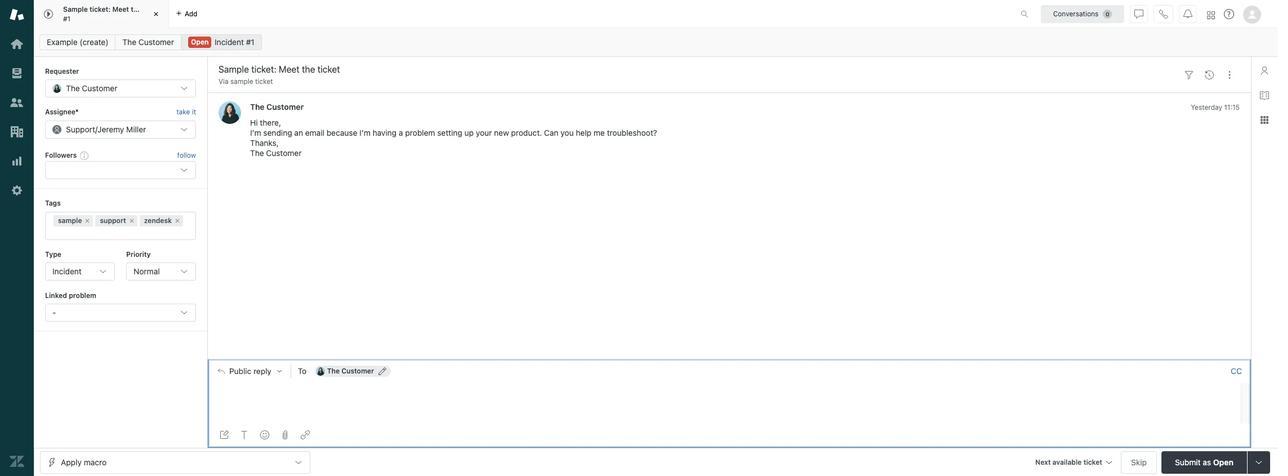 Task type: locate. For each thing, give the bounding box(es) containing it.
because
[[327, 128, 357, 138]]

1 horizontal spatial problem
[[405, 128, 435, 138]]

open right as
[[1214, 457, 1234, 467]]

1 horizontal spatial incident
[[215, 37, 244, 47]]

notifications image
[[1184, 9, 1193, 18]]

requester element
[[45, 80, 196, 98]]

incident for incident #1
[[215, 37, 244, 47]]

the up hi
[[250, 102, 265, 112]]

1 horizontal spatial remove image
[[128, 217, 135, 224]]

support
[[66, 124, 95, 134]]

public reply
[[229, 367, 271, 376]]

0 horizontal spatial ticket
[[144, 5, 162, 14]]

filter image
[[1185, 70, 1194, 79]]

ticket
[[144, 5, 162, 14], [255, 77, 273, 86], [1084, 458, 1103, 466]]

#1 inside sample ticket: meet the ticket #1
[[63, 14, 71, 23]]

incident button
[[45, 263, 115, 281]]

/
[[95, 124, 98, 134]]

submit as open
[[1176, 457, 1234, 467]]

Subject field
[[216, 63, 1177, 76]]

your
[[476, 128, 492, 138]]

via sample ticket
[[219, 77, 273, 86]]

open
[[191, 38, 209, 46], [1214, 457, 1234, 467]]

incident #1
[[215, 37, 255, 47]]

2 horizontal spatial ticket
[[1084, 458, 1103, 466]]

sample down the tags
[[58, 216, 82, 225]]

zendesk products image
[[1208, 11, 1215, 19]]

incident
[[215, 37, 244, 47], [52, 267, 82, 276]]

to
[[298, 366, 307, 376]]

support / jeremy miller
[[66, 124, 146, 134]]

i'm down hi
[[250, 128, 261, 138]]

incident inside popup button
[[52, 267, 82, 276]]

0 vertical spatial incident
[[215, 37, 244, 47]]

tab containing sample ticket: meet the ticket
[[34, 0, 169, 28]]

troubleshoot?
[[607, 128, 657, 138]]

the customer down close icon
[[123, 37, 174, 47]]

hide composer image
[[725, 355, 734, 364]]

0 horizontal spatial the customer link
[[115, 34, 181, 50]]

1 vertical spatial incident
[[52, 267, 82, 276]]

ticket right via
[[255, 77, 273, 86]]

(create)
[[80, 37, 108, 47]]

next available ticket button
[[1031, 451, 1117, 475]]

incident inside secondary element
[[215, 37, 244, 47]]

i'm
[[250, 128, 261, 138], [360, 128, 371, 138]]

1 horizontal spatial ticket
[[255, 77, 273, 86]]

remove image left support
[[84, 217, 91, 224]]

problem right a
[[405, 128, 435, 138]]

1 vertical spatial open
[[1214, 457, 1234, 467]]

ticket inside sample ticket: meet the ticket #1
[[144, 5, 162, 14]]

tab
[[34, 0, 169, 28]]

ticket right available
[[1084, 458, 1103, 466]]

problem
[[405, 128, 435, 138], [69, 291, 96, 300]]

the
[[131, 5, 142, 14]]

sample
[[231, 77, 253, 86], [58, 216, 82, 225]]

assignee*
[[45, 108, 79, 116]]

macro
[[84, 457, 107, 467]]

jeremy
[[98, 124, 124, 134]]

#1 up via sample ticket
[[246, 37, 255, 47]]

#1
[[63, 14, 71, 23], [246, 37, 255, 47]]

1 horizontal spatial #1
[[246, 37, 255, 47]]

follow
[[177, 151, 196, 159]]

0 horizontal spatial remove image
[[84, 217, 91, 224]]

apply macro
[[61, 457, 107, 467]]

1 vertical spatial ticket
[[255, 77, 273, 86]]

public reply button
[[208, 360, 291, 383]]

format text image
[[240, 431, 249, 440]]

customer down sending
[[266, 148, 302, 158]]

0 vertical spatial sample
[[231, 77, 253, 86]]

the customer inside secondary element
[[123, 37, 174, 47]]

reporting image
[[10, 154, 24, 168]]

customer
[[139, 37, 174, 47], [82, 84, 117, 93], [267, 102, 304, 112], [266, 148, 302, 158], [342, 367, 374, 375]]

Yesterday 11:15 text field
[[1191, 103, 1240, 112]]

the
[[123, 37, 136, 47], [66, 84, 80, 93], [250, 102, 265, 112], [250, 148, 264, 158], [327, 367, 340, 375]]

the inside hi there, i'm sending an email because i'm having a problem setting up your new product. can you help me troubleshoot? thanks, the customer
[[250, 148, 264, 158]]

0 vertical spatial open
[[191, 38, 209, 46]]

hi
[[250, 118, 258, 128]]

open inside secondary element
[[191, 38, 209, 46]]

a
[[399, 128, 403, 138]]

the down sample ticket: meet the ticket #1
[[123, 37, 136, 47]]

1 vertical spatial problem
[[69, 291, 96, 300]]

2 vertical spatial ticket
[[1084, 458, 1103, 466]]

cc
[[1231, 366, 1242, 376]]

draft mode image
[[220, 431, 229, 440]]

customer up /
[[82, 84, 117, 93]]

zendesk support image
[[10, 7, 24, 22]]

i'm left having
[[360, 128, 371, 138]]

1 horizontal spatial i'm
[[360, 128, 371, 138]]

the inside secondary element
[[123, 37, 136, 47]]

the customer down requester
[[66, 84, 117, 93]]

incident up via
[[215, 37, 244, 47]]

followers
[[45, 151, 77, 159]]

the customer link up there,
[[250, 102, 304, 112]]

0 horizontal spatial problem
[[69, 291, 96, 300]]

open down add
[[191, 38, 209, 46]]

add
[[185, 9, 198, 18]]

cc button
[[1231, 366, 1243, 377]]

problem down incident popup button
[[69, 291, 96, 300]]

#1 inside secondary element
[[246, 37, 255, 47]]

0 horizontal spatial incident
[[52, 267, 82, 276]]

product.
[[511, 128, 542, 138]]

the customer inside requester element
[[66, 84, 117, 93]]

the customer link
[[115, 34, 181, 50], [250, 102, 304, 112]]

the customer right customer@example.com icon
[[327, 367, 374, 375]]

incident for incident
[[52, 267, 82, 276]]

requester
[[45, 67, 79, 76]]

ticket right 'the'
[[144, 5, 162, 14]]

the down requester
[[66, 84, 80, 93]]

ticket inside popup button
[[1084, 458, 1103, 466]]

the customer link down close icon
[[115, 34, 181, 50]]

remove image
[[84, 217, 91, 224], [128, 217, 135, 224]]

1 horizontal spatial open
[[1214, 457, 1234, 467]]

-
[[52, 308, 56, 317]]

take it
[[177, 108, 196, 116]]

remove image right support
[[128, 217, 135, 224]]

customer down close icon
[[139, 37, 174, 47]]

as
[[1203, 457, 1212, 467]]

1 vertical spatial the customer link
[[250, 102, 304, 112]]

public
[[229, 367, 251, 376]]

views image
[[10, 66, 24, 81]]

thanks,
[[250, 138, 279, 148]]

the customer up there,
[[250, 102, 304, 112]]

1 vertical spatial sample
[[58, 216, 82, 225]]

customer inside requester element
[[82, 84, 117, 93]]

ticket for next available ticket
[[1084, 458, 1103, 466]]

sample right via
[[231, 77, 253, 86]]

customer inside secondary element
[[139, 37, 174, 47]]

incident down type
[[52, 267, 82, 276]]

the down the thanks,
[[250, 148, 264, 158]]

get help image
[[1225, 9, 1235, 19]]

0 vertical spatial ticket
[[144, 5, 162, 14]]

the customer
[[123, 37, 174, 47], [66, 84, 117, 93], [250, 102, 304, 112], [327, 367, 374, 375]]

#1 down sample on the top
[[63, 14, 71, 23]]

priority
[[126, 250, 151, 258]]

linked problem
[[45, 291, 96, 300]]

1 remove image from the left
[[84, 217, 91, 224]]

0 vertical spatial #1
[[63, 14, 71, 23]]

0 horizontal spatial #1
[[63, 14, 71, 23]]

2 i'm from the left
[[360, 128, 371, 138]]

0 horizontal spatial sample
[[58, 216, 82, 225]]

the right customer@example.com icon
[[327, 367, 340, 375]]

2 remove image from the left
[[128, 217, 135, 224]]

0 vertical spatial problem
[[405, 128, 435, 138]]

0 horizontal spatial open
[[191, 38, 209, 46]]

0 vertical spatial the customer link
[[115, 34, 181, 50]]

1 vertical spatial #1
[[246, 37, 255, 47]]

example (create) button
[[39, 34, 116, 50]]

0 horizontal spatial i'm
[[250, 128, 261, 138]]

get started image
[[10, 37, 24, 51]]



Task type: describe. For each thing, give the bounding box(es) containing it.
1 horizontal spatial the customer link
[[250, 102, 304, 112]]

the inside requester element
[[66, 84, 80, 93]]

the customer link inside secondary element
[[115, 34, 181, 50]]

add link (cmd k) image
[[301, 431, 310, 440]]

support
[[100, 216, 126, 225]]

next available ticket
[[1036, 458, 1103, 466]]

email
[[305, 128, 325, 138]]

organizations image
[[10, 125, 24, 139]]

conversations button
[[1041, 5, 1125, 23]]

tabs tab list
[[34, 0, 1009, 28]]

customer up there,
[[267, 102, 304, 112]]

displays possible ticket submission types image
[[1255, 458, 1264, 467]]

remove image for sample
[[84, 217, 91, 224]]

sending
[[263, 128, 292, 138]]

submit
[[1176, 457, 1201, 467]]

sample
[[63, 5, 88, 14]]

linked
[[45, 291, 67, 300]]

there,
[[260, 118, 281, 128]]

secondary element
[[34, 31, 1279, 54]]

meet
[[112, 5, 129, 14]]

11:15
[[1225, 103, 1240, 112]]

help
[[576, 128, 592, 138]]

you
[[561, 128, 574, 138]]

via
[[219, 77, 229, 86]]

skip button
[[1121, 451, 1157, 474]]

customer context image
[[1261, 66, 1270, 75]]

customer inside hi there, i'm sending an email because i'm having a problem setting up your new product. can you help me troubleshoot? thanks, the customer
[[266, 148, 302, 158]]

setting
[[437, 128, 463, 138]]

admin image
[[10, 183, 24, 198]]

yesterday
[[1191, 103, 1223, 112]]

zendesk image
[[10, 454, 24, 469]]

hi there, i'm sending an email because i'm having a problem setting up your new product. can you help me troubleshoot? thanks, the customer
[[250, 118, 657, 158]]

available
[[1053, 458, 1082, 466]]

yesterday 11:15
[[1191, 103, 1240, 112]]

new
[[494, 128, 509, 138]]

it
[[192, 108, 196, 116]]

apply
[[61, 457, 82, 467]]

avatar image
[[219, 102, 241, 124]]

remove image
[[174, 217, 181, 224]]

insert emojis image
[[260, 431, 269, 440]]

tags
[[45, 199, 61, 207]]

having
[[373, 128, 397, 138]]

assignee* element
[[45, 120, 196, 139]]

knowledge image
[[1261, 91, 1270, 100]]

type
[[45, 250, 61, 258]]

edit user image
[[379, 368, 387, 375]]

1 horizontal spatial sample
[[231, 77, 253, 86]]

example
[[47, 37, 78, 47]]

ticket:
[[90, 5, 111, 14]]

add attachment image
[[281, 431, 290, 440]]

reply
[[254, 367, 271, 376]]

1 i'm from the left
[[250, 128, 261, 138]]

add button
[[169, 0, 204, 28]]

an
[[294, 128, 303, 138]]

info on adding followers image
[[80, 151, 89, 160]]

sample ticket: meet the ticket #1
[[63, 5, 162, 23]]

skip
[[1132, 457, 1147, 467]]

normal
[[134, 267, 160, 276]]

up
[[465, 128, 474, 138]]

main element
[[0, 0, 34, 476]]

customer@example.com image
[[316, 367, 325, 376]]

remove image for support
[[128, 217, 135, 224]]

next
[[1036, 458, 1051, 466]]

problem inside hi there, i'm sending an email because i'm having a problem setting up your new product. can you help me troubleshoot? thanks, the customer
[[405, 128, 435, 138]]

events image
[[1205, 70, 1214, 79]]

take
[[177, 108, 190, 116]]

followers element
[[45, 161, 196, 179]]

zendesk
[[144, 216, 172, 225]]

can
[[544, 128, 559, 138]]

apps image
[[1261, 116, 1270, 125]]

conversations
[[1054, 9, 1099, 18]]

miller
[[126, 124, 146, 134]]

example (create)
[[47, 37, 108, 47]]

close image
[[150, 8, 162, 20]]

ticket actions image
[[1226, 70, 1235, 79]]

customers image
[[10, 95, 24, 110]]

normal button
[[126, 263, 196, 281]]

take it button
[[177, 107, 196, 118]]

ticket for via sample ticket
[[255, 77, 273, 86]]

linked problem element
[[45, 304, 196, 322]]

button displays agent's chat status as invisible. image
[[1135, 9, 1144, 18]]

me
[[594, 128, 605, 138]]

customer left edit user image
[[342, 367, 374, 375]]

follow button
[[177, 150, 196, 161]]



Task type: vqa. For each thing, say whether or not it's contained in the screenshot.
the progress bar image
no



